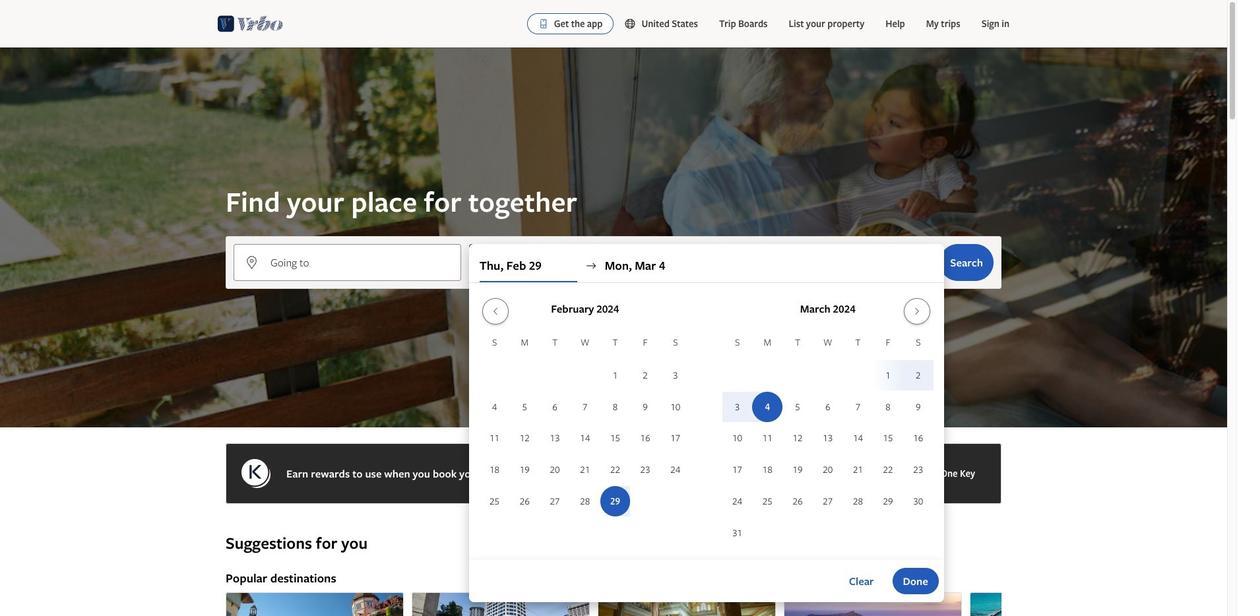 Task type: vqa. For each thing, say whether or not it's contained in the screenshot.
february 2024 element
yes



Task type: describe. For each thing, give the bounding box(es) containing it.
next month image
[[910, 306, 925, 317]]

february 2024 element
[[480, 335, 691, 518]]

downtown seattle featuring a skyscraper, a city and street scenes image
[[412, 593, 590, 616]]

march 2024 element
[[723, 335, 934, 550]]

previous month image
[[488, 306, 504, 317]]

download the app button image
[[538, 18, 549, 29]]

makiki - lower punchbowl - tantalus showing landscape views, a sunset and a city image
[[784, 593, 962, 616]]

application inside wizard region
[[480, 293, 934, 550]]

recently viewed region
[[218, 512, 1010, 533]]

wizard region
[[0, 48, 1228, 602]]



Task type: locate. For each thing, give the bounding box(es) containing it.
main content
[[0, 48, 1228, 616]]

leavenworth featuring a small town or village and street scenes image
[[226, 593, 404, 616]]

small image
[[625, 18, 642, 30]]

application
[[480, 293, 934, 550]]

las vegas featuring interior views image
[[598, 593, 776, 616]]

cancun which includes a sandy beach, landscape views and general coastal views image
[[970, 593, 1148, 616]]

directional image
[[585, 260, 597, 272]]

vrbo logo image
[[218, 13, 283, 34]]



